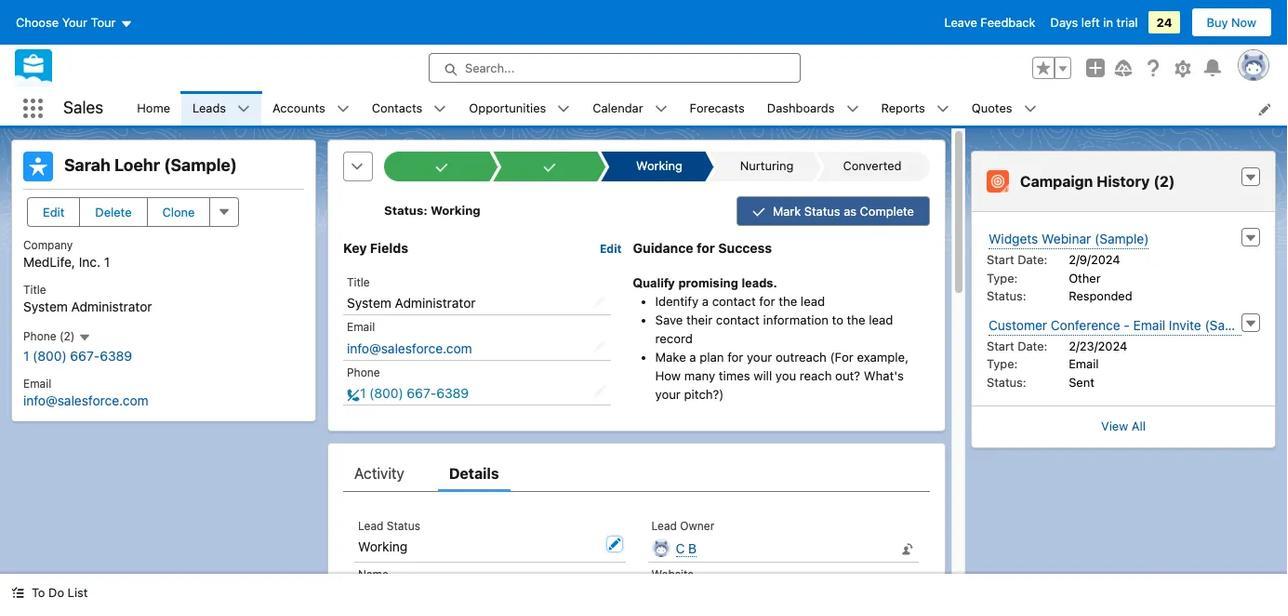 Task type: vqa. For each thing, say whether or not it's contained in the screenshot.
Get signoff from Leanne (Sample)
no



Task type: locate. For each thing, give the bounding box(es) containing it.
phone up (800)
[[23, 330, 56, 343]]

1 horizontal spatial for
[[728, 350, 744, 364]]

text default image left calendar link
[[558, 103, 571, 116]]

1
[[104, 254, 110, 270], [23, 348, 29, 364]]

text default image for contacts
[[434, 103, 447, 116]]

0 vertical spatial 1
[[104, 254, 110, 270]]

start date: down the customer
[[987, 338, 1048, 353]]

(800)
[[33, 348, 67, 364]]

date: for customer
[[1018, 338, 1048, 353]]

lead up "example,"
[[869, 312, 894, 327]]

guidance for success
[[633, 240, 772, 256]]

status: down the customer
[[987, 375, 1027, 389]]

0 vertical spatial (2)
[[1154, 173, 1176, 190]]

0 vertical spatial start
[[987, 252, 1015, 267]]

text default image right leads
[[237, 103, 250, 116]]

phone (2) button
[[23, 330, 91, 344]]

(2) inside "phone (2)" popup button
[[60, 330, 75, 343]]

key
[[343, 240, 367, 256]]

status left as
[[805, 204, 841, 219]]

responded
[[1069, 288, 1133, 303]]

to do list button
[[0, 574, 99, 611]]

accounts list item
[[262, 91, 361, 126]]

(sample)
[[164, 155, 237, 175], [1095, 231, 1150, 247], [1205, 317, 1260, 333]]

1 start from the top
[[987, 252, 1015, 267]]

(2) up 1 (800) 667-6389 link
[[60, 330, 75, 343]]

1 horizontal spatial working
[[431, 203, 481, 218]]

2 start date: from the top
[[987, 338, 1048, 353]]

complete
[[860, 204, 915, 219]]

0 vertical spatial status:
[[987, 288, 1027, 303]]

text default image inside leads list item
[[237, 103, 250, 116]]

0 vertical spatial start date:
[[987, 252, 1048, 267]]

text default image inside reports list item
[[937, 103, 950, 116]]

text default image inside calendar list item
[[655, 103, 668, 116]]

status : working
[[384, 203, 481, 218]]

you
[[776, 368, 797, 383]]

1 horizontal spatial administrator
[[395, 295, 476, 311]]

0 horizontal spatial lead
[[801, 294, 825, 309]]

date: down the customer
[[1018, 338, 1048, 353]]

2 type: from the top
[[987, 356, 1018, 371]]

1 vertical spatial start date:
[[987, 338, 1048, 353]]

2 horizontal spatial working
[[636, 158, 682, 173]]

tab list
[[343, 455, 930, 492]]

quotes link
[[961, 91, 1024, 126]]

2 start from the top
[[987, 338, 1015, 353]]

opportunities
[[469, 100, 546, 115]]

converted link
[[825, 152, 921, 181]]

1 left (800)
[[23, 348, 29, 364]]

1 right inc.
[[104, 254, 110, 270]]

contact right their
[[716, 312, 760, 327]]

for
[[697, 240, 715, 256], [760, 294, 776, 309], [728, 350, 744, 364]]

0 vertical spatial the
[[779, 294, 798, 309]]

medlife,
[[23, 254, 75, 270]]

(2)
[[1154, 173, 1176, 190], [60, 330, 75, 343]]

0 horizontal spatial working
[[358, 539, 408, 555]]

2 status: from the top
[[987, 375, 1027, 389]]

0 horizontal spatial system
[[23, 299, 68, 315]]

2 date: from the top
[[1018, 338, 1048, 353]]

forecasts link
[[679, 91, 756, 126]]

administrator up 6389
[[71, 299, 152, 315]]

1 horizontal spatial the
[[847, 312, 866, 327]]

calendar
[[593, 100, 644, 115]]

1 vertical spatial a
[[690, 350, 697, 364]]

1 horizontal spatial info@salesforce.com
[[347, 340, 472, 356]]

title for title
[[347, 275, 370, 289]]

for up "times"
[[728, 350, 744, 364]]

1 vertical spatial your
[[656, 387, 681, 402]]

phone down system administrator
[[347, 365, 380, 379]]

start down widgets
[[987, 252, 1015, 267]]

start date: down widgets
[[987, 252, 1048, 267]]

days
[[1051, 15, 1079, 30]]

company
[[23, 238, 73, 252]]

widgets
[[989, 231, 1039, 247]]

lead up information at bottom
[[801, 294, 825, 309]]

guidance
[[633, 240, 694, 256]]

working down calendar list item
[[636, 158, 682, 173]]

reports
[[882, 100, 926, 115]]

667-
[[70, 348, 100, 364]]

buy now
[[1207, 15, 1257, 30]]

1 vertical spatial start
[[987, 338, 1015, 353]]

lead up name
[[358, 519, 384, 533]]

your
[[747, 350, 773, 364], [656, 387, 681, 402]]

(sample) up 2/9/2024 at top
[[1095, 231, 1150, 247]]

0 vertical spatial a
[[702, 294, 709, 309]]

system up the phone (2)
[[23, 299, 68, 315]]

1 horizontal spatial edit
[[600, 242, 622, 256]]

1 vertical spatial lead
[[869, 312, 894, 327]]

times
[[719, 368, 751, 383]]

status
[[384, 203, 424, 218], [805, 204, 841, 219], [387, 519, 421, 533]]

text default image up 667-
[[78, 331, 91, 344]]

your down how
[[656, 387, 681, 402]]

contact down leads.
[[712, 294, 756, 309]]

text default image inside opportunities list item
[[558, 103, 571, 116]]

the right to
[[847, 312, 866, 327]]

(sample) inside "link"
[[1095, 231, 1150, 247]]

1 status: from the top
[[987, 288, 1027, 303]]

title down 'key' on the left of page
[[347, 275, 370, 289]]

list
[[68, 585, 88, 600]]

text default image inside contacts list item
[[434, 103, 447, 116]]

2 lead from the left
[[652, 519, 677, 533]]

2 vertical spatial (sample)
[[1205, 317, 1260, 333]]

phone inside popup button
[[23, 330, 56, 343]]

0 vertical spatial edit
[[43, 205, 65, 220]]

contact
[[712, 294, 756, 309], [716, 312, 760, 327]]

0 horizontal spatial (sample)
[[164, 155, 237, 175]]

text default image for leads
[[237, 103, 250, 116]]

1 horizontal spatial system
[[347, 295, 392, 311]]

1 vertical spatial info@salesforce.com
[[23, 392, 149, 408]]

date:
[[1018, 252, 1048, 267], [1018, 338, 1048, 353]]

(sample) right invite
[[1205, 317, 1260, 333]]

choose your tour
[[16, 15, 116, 30]]

text default image right quotes
[[1024, 103, 1037, 116]]

start down the customer
[[987, 338, 1015, 353]]

1 vertical spatial (sample)
[[1095, 231, 1150, 247]]

0 vertical spatial info@salesforce.com link
[[347, 340, 472, 356]]

phone (2)
[[23, 330, 78, 343]]

2 vertical spatial for
[[728, 350, 744, 364]]

text default image inside dashboards list item
[[846, 103, 859, 116]]

text default image for calendar
[[655, 103, 668, 116]]

administrator
[[395, 295, 476, 311], [71, 299, 152, 315]]

1 vertical spatial status:
[[987, 375, 1027, 389]]

(sample) up clone "button" on the left of page
[[164, 155, 237, 175]]

inc.
[[79, 254, 101, 270]]

0 vertical spatial phone
[[23, 330, 56, 343]]

administrator down fields at the left of page
[[395, 295, 476, 311]]

text default image
[[237, 103, 250, 116], [337, 103, 350, 116], [558, 103, 571, 116], [846, 103, 859, 116], [1024, 103, 1037, 116], [78, 331, 91, 344], [11, 586, 24, 600]]

1 horizontal spatial 1
[[104, 254, 110, 270]]

company medlife, inc. 1
[[23, 238, 110, 270]]

list containing home
[[126, 91, 1288, 126]]

1 horizontal spatial lead
[[869, 312, 894, 327]]

quotes
[[972, 100, 1013, 115]]

title
[[347, 275, 370, 289], [23, 283, 46, 297]]

tour
[[91, 15, 116, 30]]

text default image inside the accounts list item
[[337, 103, 350, 116]]

0 horizontal spatial edit
[[43, 205, 65, 220]]

system down the key fields
[[347, 295, 392, 311]]

system
[[347, 295, 392, 311], [23, 299, 68, 315]]

start
[[987, 252, 1015, 267], [987, 338, 1015, 353]]

lead
[[358, 519, 384, 533], [652, 519, 677, 533]]

status: for widgets webinar (sample)
[[987, 288, 1027, 303]]

type: down the customer
[[987, 356, 1018, 371]]

2 horizontal spatial for
[[760, 294, 776, 309]]

choose
[[16, 15, 59, 30]]

title inside title system administrator
[[23, 283, 46, 297]]

widgets webinar (sample) link
[[989, 229, 1150, 249]]

out?
[[836, 368, 861, 383]]

0 horizontal spatial phone
[[23, 330, 56, 343]]

mark status as complete
[[773, 204, 915, 219]]

0 vertical spatial (sample)
[[164, 155, 237, 175]]

1 vertical spatial edit
[[600, 242, 622, 256]]

reports list item
[[870, 91, 961, 126]]

qualify promising leads. identify a contact for the lead save their contact information to the lead record make a plan for your outreach (for example, how many times will you reach out? what's your pitch?)
[[633, 276, 909, 402]]

fields
[[370, 240, 409, 256]]

text default image for accounts
[[337, 103, 350, 116]]

leave
[[945, 15, 978, 30]]

1 horizontal spatial title
[[347, 275, 370, 289]]

their
[[687, 312, 713, 327]]

1 horizontal spatial your
[[747, 350, 773, 364]]

1 horizontal spatial info@salesforce.com link
[[347, 340, 472, 356]]

1 vertical spatial (2)
[[60, 330, 75, 343]]

group
[[1033, 57, 1072, 79]]

leave feedback link
[[945, 15, 1036, 30]]

info@salesforce.com link down 667-
[[23, 392, 149, 408]]

1 horizontal spatial (sample)
[[1095, 231, 1150, 247]]

sarah
[[64, 155, 111, 175]]

info@salesforce.com down 667-
[[23, 392, 149, 408]]

qualify
[[633, 276, 675, 290]]

the up information at bottom
[[779, 294, 798, 309]]

a left plan
[[690, 350, 697, 364]]

0 horizontal spatial info@salesforce.com link
[[23, 392, 149, 408]]

administrator inside title system administrator
[[71, 299, 152, 315]]

phone for phone
[[347, 365, 380, 379]]

clone button
[[147, 197, 211, 227]]

campaign history (2)
[[1021, 173, 1176, 190]]

edit up 'company'
[[43, 205, 65, 220]]

outreach
[[776, 350, 827, 364]]

a down promising
[[702, 294, 709, 309]]

date: down widgets
[[1018, 252, 1048, 267]]

edit left guidance
[[600, 242, 622, 256]]

1 vertical spatial for
[[760, 294, 776, 309]]

1 lead from the left
[[358, 519, 384, 533]]

0 vertical spatial type:
[[987, 270, 1018, 285]]

start date: for widgets
[[987, 252, 1048, 267]]

1 vertical spatial working
[[431, 203, 481, 218]]

home link
[[126, 91, 181, 126]]

status inside button
[[805, 204, 841, 219]]

clone
[[162, 205, 195, 220]]

1 horizontal spatial a
[[702, 294, 709, 309]]

the
[[779, 294, 798, 309], [847, 312, 866, 327]]

text default image inside quotes list item
[[1024, 103, 1037, 116]]

1 horizontal spatial lead
[[652, 519, 677, 533]]

2/23/2024
[[1069, 338, 1128, 353]]

email
[[1134, 317, 1166, 333], [347, 320, 375, 334], [1069, 356, 1099, 371], [23, 377, 51, 391]]

type: down widgets
[[987, 270, 1018, 285]]

lead
[[801, 294, 825, 309], [869, 312, 894, 327]]

start for widgets webinar (sample)
[[987, 252, 1015, 267]]

your up will
[[747, 350, 773, 364]]

status: up the customer
[[987, 288, 1027, 303]]

1 start date: from the top
[[987, 252, 1048, 267]]

0 horizontal spatial the
[[779, 294, 798, 309]]

0 horizontal spatial lead
[[358, 519, 384, 533]]

opportunities link
[[458, 91, 558, 126]]

text default image
[[434, 103, 447, 116], [655, 103, 668, 116], [937, 103, 950, 116], [1245, 171, 1258, 184]]

working down the lead status on the bottom left of the page
[[358, 539, 408, 555]]

0 horizontal spatial title
[[23, 283, 46, 297]]

0 vertical spatial your
[[747, 350, 773, 364]]

0 horizontal spatial info@salesforce.com
[[23, 392, 149, 408]]

list
[[126, 91, 1288, 126]]

text default image inside campaign history element
[[1245, 171, 1258, 184]]

1 date: from the top
[[1018, 252, 1048, 267]]

working right :
[[431, 203, 481, 218]]

buy
[[1207, 15, 1229, 30]]

1 type: from the top
[[987, 270, 1018, 285]]

for up promising
[[697, 240, 715, 256]]

email up 'sent'
[[1069, 356, 1099, 371]]

0 vertical spatial working
[[636, 158, 682, 173]]

0 horizontal spatial (2)
[[60, 330, 75, 343]]

title down medlife,
[[23, 283, 46, 297]]

1 horizontal spatial phone
[[347, 365, 380, 379]]

1 vertical spatial date:
[[1018, 338, 1048, 353]]

(for
[[830, 350, 854, 364]]

for down leads.
[[760, 294, 776, 309]]

sarah loehr (sample)
[[64, 155, 237, 175]]

as
[[844, 204, 857, 219]]

status up name
[[387, 519, 421, 533]]

1 vertical spatial contact
[[716, 312, 760, 327]]

title system administrator
[[23, 283, 152, 315]]

status: for customer conference - email invite (sample)
[[987, 375, 1027, 389]]

text default image for dashboards
[[846, 103, 859, 116]]

1 vertical spatial 1
[[23, 348, 29, 364]]

1 vertical spatial type:
[[987, 356, 1018, 371]]

text default image left "to"
[[11, 586, 24, 600]]

2 horizontal spatial (sample)
[[1205, 317, 1260, 333]]

c
[[676, 541, 685, 557]]

0 horizontal spatial administrator
[[71, 299, 152, 315]]

0 vertical spatial date:
[[1018, 252, 1048, 267]]

1 horizontal spatial (2)
[[1154, 173, 1176, 190]]

info@salesforce.com link down system administrator
[[347, 340, 472, 356]]

info@salesforce.com down system administrator
[[347, 340, 472, 356]]

1 vertical spatial phone
[[347, 365, 380, 379]]

title for title system administrator
[[23, 283, 46, 297]]

(2) right history on the right top of page
[[1154, 173, 1176, 190]]

text default image left reports link
[[846, 103, 859, 116]]

b
[[689, 541, 697, 557]]

email down (800)
[[23, 377, 51, 391]]

lead for lead status
[[358, 519, 384, 533]]

text default image right accounts
[[337, 103, 350, 116]]

history
[[1097, 173, 1150, 190]]

lead up c
[[652, 519, 677, 533]]

0 horizontal spatial for
[[697, 240, 715, 256]]

0 horizontal spatial 1
[[23, 348, 29, 364]]



Task type: describe. For each thing, give the bounding box(es) containing it.
leads list item
[[181, 91, 262, 126]]

sales
[[63, 98, 104, 117]]

(sample) for sarah loehr (sample)
[[164, 155, 237, 175]]

buy now button
[[1192, 7, 1273, 37]]

customer conference - email invite (sample)
[[989, 317, 1260, 333]]

activity
[[355, 465, 405, 482]]

working link
[[609, 152, 705, 181]]

contacts list item
[[361, 91, 458, 126]]

0 vertical spatial contact
[[712, 294, 756, 309]]

status for mark status as complete
[[805, 204, 841, 219]]

owner
[[680, 519, 715, 533]]

identify
[[656, 294, 699, 309]]

left
[[1082, 15, 1101, 30]]

calendar list item
[[582, 91, 679, 126]]

text default image for quotes
[[1024, 103, 1037, 116]]

forecasts
[[690, 100, 745, 115]]

converted
[[844, 158, 903, 173]]

lead owner
[[652, 519, 715, 533]]

(2) inside campaign history element
[[1154, 173, 1176, 190]]

now
[[1232, 15, 1257, 30]]

lead image
[[23, 152, 53, 181]]

view
[[1102, 419, 1129, 434]]

date: for widgets
[[1018, 252, 1048, 267]]

customer
[[989, 317, 1048, 333]]

-
[[1124, 317, 1130, 333]]

phone for phone (2)
[[23, 330, 56, 343]]

opportunities list item
[[458, 91, 582, 126]]

0 horizontal spatial a
[[690, 350, 697, 364]]

email inside email info@salesforce.com
[[23, 377, 51, 391]]

1 vertical spatial the
[[847, 312, 866, 327]]

reports link
[[870, 91, 937, 126]]

1 (800) 667-6389
[[23, 348, 132, 364]]

widgets webinar (sample)
[[989, 231, 1150, 247]]

status for lead status
[[387, 519, 421, 533]]

do
[[48, 585, 64, 600]]

1 vertical spatial info@salesforce.com link
[[23, 392, 149, 408]]

email down system administrator
[[347, 320, 375, 334]]

make
[[656, 350, 686, 364]]

edit link
[[600, 241, 622, 256]]

nurturing
[[740, 158, 794, 173]]

nurturing link
[[717, 152, 813, 181]]

key fields
[[343, 240, 409, 256]]

to
[[32, 585, 45, 600]]

search... button
[[429, 53, 801, 83]]

activity link
[[355, 455, 405, 492]]

conference
[[1051, 317, 1121, 333]]

c b link
[[676, 539, 697, 558]]

lead for lead owner
[[652, 519, 677, 533]]

working inside path options list box
[[636, 158, 682, 173]]

leads link
[[181, 91, 237, 126]]

0 vertical spatial lead
[[801, 294, 825, 309]]

0 vertical spatial for
[[697, 240, 715, 256]]

leads.
[[742, 276, 777, 290]]

tab list containing activity
[[343, 455, 930, 492]]

leads
[[193, 100, 226, 115]]

mark
[[773, 204, 801, 219]]

accounts
[[273, 100, 325, 115]]

invite
[[1170, 317, 1202, 333]]

details
[[449, 465, 499, 482]]

6389
[[100, 348, 132, 364]]

0 vertical spatial info@salesforce.com
[[347, 340, 472, 356]]

text default image for reports
[[937, 103, 950, 116]]

2 vertical spatial working
[[358, 539, 408, 555]]

24
[[1157, 15, 1173, 30]]

days left in trial
[[1051, 15, 1138, 30]]

leave feedback
[[945, 15, 1036, 30]]

edit inside button
[[43, 205, 65, 220]]

path options list box
[[384, 152, 930, 181]]

text default image inside "phone (2)" popup button
[[78, 331, 91, 344]]

edit button
[[27, 197, 80, 227]]

in
[[1104, 15, 1114, 30]]

contacts
[[372, 100, 423, 115]]

all
[[1132, 419, 1146, 434]]

promising
[[679, 276, 739, 290]]

type: for customer conference - email invite (sample)
[[987, 356, 1018, 371]]

campaign history element
[[971, 151, 1277, 448]]

email info@salesforce.com
[[23, 377, 149, 408]]

text default image for opportunities
[[558, 103, 571, 116]]

start for customer conference - email invite (sample)
[[987, 338, 1015, 353]]

campaign
[[1021, 173, 1094, 190]]

feedback
[[981, 15, 1036, 30]]

reach
[[800, 368, 832, 383]]

mark status as complete button
[[737, 196, 930, 226]]

system inside title system administrator
[[23, 299, 68, 315]]

website
[[652, 568, 694, 582]]

other
[[1069, 270, 1101, 285]]

lead status
[[358, 519, 421, 533]]

webinar
[[1042, 231, 1092, 247]]

quotes list item
[[961, 91, 1048, 126]]

home
[[137, 100, 170, 115]]

type: for widgets webinar (sample)
[[987, 270, 1018, 285]]

(sample) for widgets webinar (sample)
[[1095, 231, 1150, 247]]

start date: for customer
[[987, 338, 1048, 353]]

calendar link
[[582, 91, 655, 126]]

dashboards list item
[[756, 91, 870, 126]]

save
[[656, 312, 683, 327]]

trial
[[1117, 15, 1138, 30]]

to do list
[[32, 585, 88, 600]]

dashboards
[[767, 100, 835, 115]]

sent
[[1069, 375, 1095, 389]]

status up fields at the left of page
[[384, 203, 424, 218]]

email right - on the right of the page
[[1134, 317, 1166, 333]]

information
[[764, 312, 829, 327]]

0 horizontal spatial your
[[656, 387, 681, 402]]

dashboards link
[[756, 91, 846, 126]]

how
[[656, 368, 681, 383]]

your
[[62, 15, 87, 30]]

1 (800) 667-6389 link
[[23, 348, 132, 364]]

view all
[[1102, 419, 1146, 434]]

1 inside company medlife, inc. 1
[[104, 254, 110, 270]]

text default image inside to do list "button"
[[11, 586, 24, 600]]

2/9/2024
[[1069, 252, 1121, 267]]

example,
[[857, 350, 909, 364]]

plan
[[700, 350, 724, 364]]

:
[[424, 203, 428, 218]]



